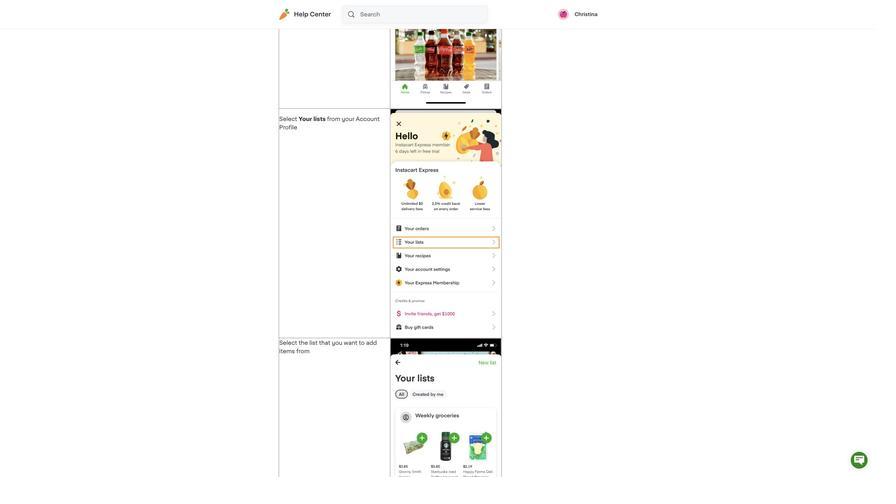 Task type: vqa. For each thing, say whether or not it's contained in the screenshot.
stock associated with Green Seedless Grapes
no



Task type: describe. For each thing, give the bounding box(es) containing it.
select for select the list that you want to add items from
[[279, 340, 297, 346]]

from inside select the list that you want to add items from
[[297, 348, 310, 354]]

add
[[366, 340, 377, 346]]

to
[[359, 340, 365, 346]]

help center link
[[279, 9, 331, 20]]

lists
[[314, 116, 326, 122]]

christina
[[575, 12, 598, 17]]

from your account profile
[[279, 116, 380, 130]]

profile
[[279, 125, 297, 130]]

select your lists
[[279, 116, 327, 122]]

user avatar image
[[558, 9, 569, 20]]

select for select your lists
[[279, 116, 297, 122]]

want
[[344, 340, 358, 346]]

center
[[310, 12, 331, 17]]

from inside from your account profile
[[327, 116, 340, 122]]



Task type: locate. For each thing, give the bounding box(es) containing it.
christina link
[[558, 9, 598, 20]]

account
[[356, 116, 380, 122]]

0 vertical spatial select
[[279, 116, 297, 122]]

select inside select the list that you want to add items from
[[279, 340, 297, 346]]

list
[[309, 340, 318, 346]]

the
[[299, 340, 308, 346]]

0 vertical spatial from
[[327, 116, 340, 122]]

1 select from the top
[[279, 116, 297, 122]]

from
[[327, 116, 340, 122], [297, 348, 310, 354]]

image4.png image
[[391, 339, 501, 477]]

from down the
[[297, 348, 310, 354]]

1 vertical spatial from
[[297, 348, 310, 354]]

1 vertical spatial select
[[279, 340, 297, 346]]

select up items
[[279, 340, 297, 346]]

Search search field
[[360, 6, 488, 23]]

select up profile at left
[[279, 116, 297, 122]]

select
[[279, 116, 297, 122], [279, 340, 297, 346]]

instacart image
[[279, 9, 290, 20]]

2 select from the top
[[279, 340, 297, 346]]

items
[[279, 348, 295, 354]]

help
[[294, 12, 309, 17]]

your
[[299, 116, 312, 122]]

1 horizontal spatial from
[[327, 116, 340, 122]]

select the list that you want to add items from
[[279, 340, 377, 354]]

from right lists
[[327, 116, 340, 122]]

0 horizontal spatial from
[[297, 348, 310, 354]]

help center
[[294, 12, 331, 17]]

you
[[332, 340, 343, 346]]

image1.png image
[[391, 109, 501, 335]]

your
[[342, 116, 355, 122]]

that
[[319, 340, 331, 346]]

image3.png image
[[391, 0, 501, 106]]



